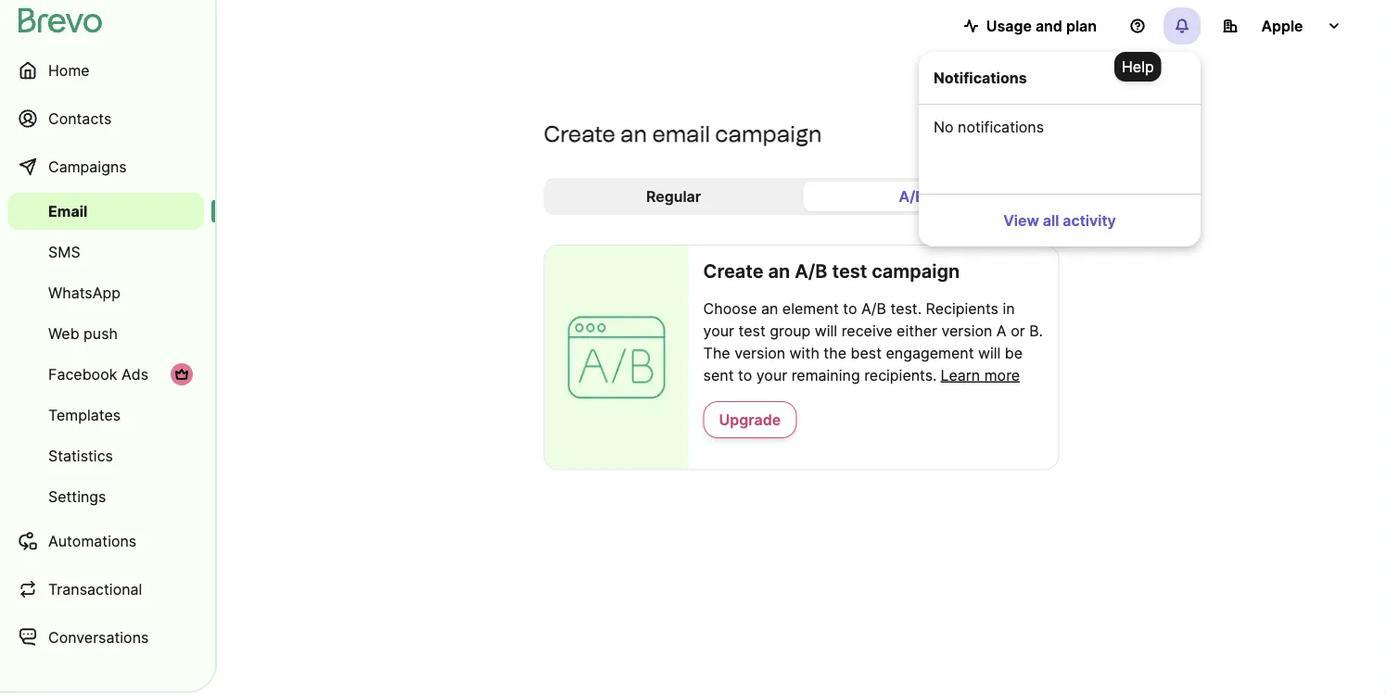 Task type: locate. For each thing, give the bounding box(es) containing it.
group
[[770, 322, 811, 340]]

to
[[843, 300, 858, 318], [738, 366, 753, 385]]

1 horizontal spatial will
[[979, 344, 1001, 362]]

will up learn more
[[979, 344, 1001, 362]]

or
[[1011, 322, 1026, 340]]

choose an element to a/b test. recipients in your test group will receive either version a or b. the version with the best engagement will be sent to your remaining recipients.
[[704, 300, 1044, 385]]

1 horizontal spatial your
[[757, 366, 788, 385]]

an inside 'choose an element to a/b test. recipients in your test group will receive either version a or b. the version with the best engagement will be sent to your remaining recipients.'
[[762, 300, 779, 318]]

push
[[84, 325, 118, 343]]

choose
[[704, 300, 757, 318]]

1 vertical spatial an
[[769, 260, 791, 283]]

engagement
[[886, 344, 975, 362]]

test
[[833, 260, 868, 283], [739, 322, 766, 340]]

1 vertical spatial a/b
[[795, 260, 828, 283]]

campaign right email
[[716, 120, 822, 147]]

test up element
[[833, 260, 868, 283]]

create for create an email campaign
[[544, 120, 616, 147]]

view all activity link
[[927, 202, 1194, 239]]

1 vertical spatial test
[[739, 322, 766, 340]]

to up 'receive'
[[843, 300, 858, 318]]

1 horizontal spatial campaign
[[872, 260, 960, 283]]

email link
[[7, 193, 204, 230]]

settings link
[[7, 479, 204, 516]]

2 vertical spatial a/b
[[862, 300, 887, 318]]

will up the
[[815, 322, 838, 340]]

web push link
[[7, 315, 204, 353]]

0 horizontal spatial will
[[815, 322, 838, 340]]

b.
[[1030, 322, 1044, 340]]

sms
[[48, 243, 80, 261]]

0 vertical spatial a/b
[[900, 187, 926, 205]]

web push
[[48, 325, 118, 343]]

1 horizontal spatial create
[[704, 260, 764, 283]]

0 vertical spatial an
[[621, 120, 648, 147]]

whatsapp
[[48, 284, 121, 302]]

learn
[[941, 366, 981, 385]]

an for element
[[762, 300, 779, 318]]

0 vertical spatial create
[[544, 120, 616, 147]]

create an email campaign
[[544, 120, 822, 147]]

an up element
[[769, 260, 791, 283]]

left___rvooi image
[[174, 367, 189, 382]]

campaign
[[716, 120, 822, 147], [872, 260, 960, 283]]

notifications
[[958, 118, 1045, 136]]

0 horizontal spatial create
[[544, 120, 616, 147]]

notifications
[[934, 69, 1028, 87]]

a/b up element
[[795, 260, 828, 283]]

0 vertical spatial your
[[704, 322, 735, 340]]

upgrade button
[[704, 402, 797, 439]]

your
[[704, 322, 735, 340], [757, 366, 788, 385]]

ablogo image
[[545, 246, 689, 470]]

1 horizontal spatial to
[[843, 300, 858, 318]]

automations
[[48, 533, 137, 551]]

1 vertical spatial your
[[757, 366, 788, 385]]

a/b
[[900, 187, 926, 205], [795, 260, 828, 283], [862, 300, 887, 318]]

settings
[[48, 488, 106, 506]]

no notifications
[[934, 118, 1045, 136]]

version
[[942, 322, 993, 340], [735, 344, 786, 362]]

conversations link
[[7, 616, 204, 661]]

0 horizontal spatial campaign
[[716, 120, 822, 147]]

your up the
[[704, 322, 735, 340]]

to right sent
[[738, 366, 753, 385]]

0 vertical spatial version
[[942, 322, 993, 340]]

an left email
[[621, 120, 648, 147]]

create
[[544, 120, 616, 147], [704, 260, 764, 283]]

2 vertical spatial an
[[762, 300, 779, 318]]

0 horizontal spatial a/b
[[795, 260, 828, 283]]

either
[[897, 322, 938, 340]]

web
[[48, 325, 79, 343]]

0 horizontal spatial version
[[735, 344, 786, 362]]

test.
[[891, 300, 922, 318]]

create an a/b test campaign
[[704, 260, 960, 283]]

1 vertical spatial version
[[735, 344, 786, 362]]

1 vertical spatial will
[[979, 344, 1001, 362]]

test down choose
[[739, 322, 766, 340]]

email
[[48, 202, 88, 220]]

no
[[934, 118, 954, 136]]

regular
[[647, 187, 701, 205]]

contacts
[[48, 109, 112, 128]]

will
[[815, 322, 838, 340], [979, 344, 1001, 362]]

an up group
[[762, 300, 779, 318]]

statistics link
[[7, 438, 204, 475]]

version down recipients
[[942, 322, 993, 340]]

0 horizontal spatial test
[[739, 322, 766, 340]]

your down group
[[757, 366, 788, 385]]

1 horizontal spatial test
[[833, 260, 868, 283]]

1 horizontal spatial a/b
[[862, 300, 887, 318]]

an for a/b
[[769, 260, 791, 283]]

1 vertical spatial create
[[704, 260, 764, 283]]

1 vertical spatial to
[[738, 366, 753, 385]]

a/b up 'receive'
[[862, 300, 887, 318]]

whatsapp link
[[7, 275, 204, 312]]

a
[[997, 322, 1007, 340]]

plan
[[1067, 17, 1097, 35]]

an
[[621, 120, 648, 147], [769, 260, 791, 283], [762, 300, 779, 318]]

campaign up test.
[[872, 260, 960, 283]]

recipients.
[[865, 366, 937, 385]]

regular button
[[548, 182, 800, 212]]

a/b left test
[[900, 187, 926, 205]]

0 horizontal spatial to
[[738, 366, 753, 385]]

a/b inside 'choose an element to a/b test. recipients in your test group will receive either version a or b. the version with the best engagement will be sent to your remaining recipients.'
[[862, 300, 887, 318]]

best
[[851, 344, 882, 362]]

version down group
[[735, 344, 786, 362]]

2 horizontal spatial a/b
[[900, 187, 926, 205]]

facebook ads link
[[7, 356, 204, 393]]



Task type: vqa. For each thing, say whether or not it's contained in the screenshot.
with
yes



Task type: describe. For each thing, give the bounding box(es) containing it.
facebook
[[48, 366, 117, 384]]

1 horizontal spatial version
[[942, 322, 993, 340]]

learn more link
[[941, 365, 1021, 387]]

sms link
[[7, 234, 204, 271]]

0 vertical spatial to
[[843, 300, 858, 318]]

campaigns
[[48, 158, 127, 176]]

templates
[[48, 406, 121, 424]]

and
[[1036, 17, 1063, 35]]

a/b test
[[900, 187, 961, 205]]

more
[[985, 366, 1021, 385]]

usage and plan
[[987, 17, 1097, 35]]

transactional
[[48, 581, 142, 599]]

the
[[824, 344, 847, 362]]

0 horizontal spatial your
[[704, 322, 735, 340]]

home link
[[7, 48, 204, 93]]

be
[[1006, 344, 1023, 362]]

create for create an a/b test campaign
[[704, 260, 764, 283]]

transactional link
[[7, 568, 204, 612]]

all
[[1044, 212, 1060, 230]]

activity
[[1063, 212, 1117, 230]]

test inside 'choose an element to a/b test. recipients in your test group will receive either version a or b. the version with the best engagement will be sent to your remaining recipients.'
[[739, 322, 766, 340]]

with
[[790, 344, 820, 362]]

remaining
[[792, 366, 861, 385]]

ads
[[121, 366, 148, 384]]

in
[[1003, 300, 1016, 318]]

learn more
[[941, 366, 1021, 385]]

an for email
[[621, 120, 648, 147]]

conversations
[[48, 629, 149, 647]]

0 vertical spatial test
[[833, 260, 868, 283]]

view
[[1004, 212, 1040, 230]]

home
[[48, 61, 90, 79]]

a/b test button
[[804, 182, 1056, 212]]

facebook ads
[[48, 366, 148, 384]]

element
[[783, 300, 839, 318]]

automations link
[[7, 520, 204, 564]]

recipients
[[926, 300, 999, 318]]

the
[[704, 344, 731, 362]]

campaigns link
[[7, 145, 204, 189]]

0 vertical spatial will
[[815, 322, 838, 340]]

sent
[[704, 366, 734, 385]]

upgrade
[[720, 411, 781, 429]]

1 vertical spatial campaign
[[872, 260, 960, 283]]

email
[[653, 120, 710, 147]]

receive
[[842, 322, 893, 340]]

templates link
[[7, 397, 204, 434]]

apple
[[1262, 17, 1304, 35]]

usage
[[987, 17, 1032, 35]]

apple button
[[1209, 7, 1357, 45]]

usage and plan button
[[950, 7, 1112, 45]]

a/b inside button
[[900, 187, 926, 205]]

test
[[929, 187, 961, 205]]

contacts link
[[7, 96, 204, 141]]

statistics
[[48, 447, 113, 465]]

view all activity
[[1004, 212, 1117, 230]]

0 vertical spatial campaign
[[716, 120, 822, 147]]



